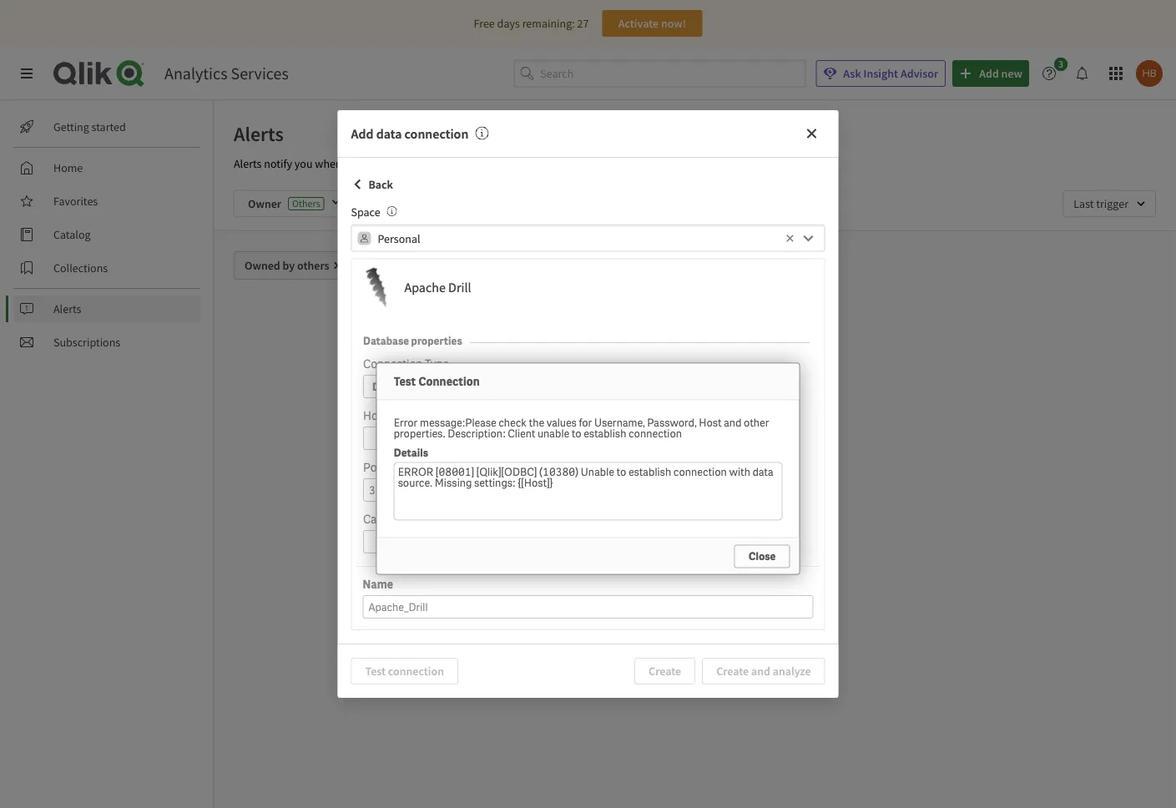 Task type: locate. For each thing, give the bounding box(es) containing it.
0 vertical spatial are
[[372, 156, 388, 171]]

data
[[376, 125, 402, 142]]

1 vertical spatial are
[[679, 474, 694, 489]]

add data connection dialog
[[338, 110, 839, 698]]

you down 'no' at the bottom
[[658, 474, 676, 489]]

analytics services
[[164, 63, 289, 84]]

0 vertical spatial your
[[496, 156, 519, 171]]

ask insight advisor
[[843, 66, 938, 81]]

apache drill
[[404, 279, 471, 296]]

2 vertical spatial alerts
[[53, 301, 81, 316]]

27
[[577, 16, 589, 31]]

1 vertical spatial you
[[658, 474, 676, 489]]

to
[[759, 457, 770, 472]]

started
[[91, 119, 126, 134]]

home link
[[13, 154, 200, 181]]

by
[[283, 258, 295, 273]]

insight
[[864, 66, 898, 81]]

analytics
[[164, 63, 227, 84]]

1 vertical spatial your
[[658, 457, 680, 472]]

0 horizontal spatial are
[[372, 156, 388, 171]]

alerts
[[234, 121, 284, 146], [234, 156, 262, 171], [53, 301, 81, 316]]

choose the space to which you would like to add this connection. a space allows you to share and control access to items. tooltip
[[380, 205, 397, 220]]

catalog link
[[13, 221, 200, 248]]

are down search at the bottom right of the page
[[679, 474, 694, 489]]

analytics services element
[[164, 63, 289, 84]]

choose the space to which you would like to add this connection. a space allows you to share and control access to items. image
[[387, 206, 397, 216]]

ask insight advisor button
[[816, 60, 946, 87]]

1 horizontal spatial are
[[679, 474, 694, 489]]

your
[[496, 156, 519, 171], [658, 457, 680, 472]]

important
[[390, 156, 440, 171]]

add
[[351, 125, 374, 142]]

alerts up the notify
[[234, 121, 284, 146]]

no results found try adjusting your search or filters to find what you are looking for.
[[592, 435, 818, 489]]

you
[[295, 156, 313, 171], [658, 474, 676, 489]]

alerts left the notify
[[234, 156, 262, 171]]

0 vertical spatial alerts
[[234, 121, 284, 146]]

alerts up subscriptions
[[53, 301, 81, 316]]

0 horizontal spatial your
[[496, 156, 519, 171]]

getting started link
[[13, 114, 200, 140]]

are up back
[[372, 156, 388, 171]]

advisor
[[901, 66, 938, 81]]

Search text field
[[540, 60, 806, 87]]

your down 'no' at the bottom
[[658, 457, 680, 472]]

0 horizontal spatial you
[[295, 156, 313, 171]]

filters
[[729, 457, 757, 472]]

results
[[677, 435, 715, 452]]

drill
[[448, 279, 471, 296]]

you left when
[[295, 156, 313, 171]]

try
[[592, 457, 608, 472]]

all
[[398, 258, 410, 273]]

your right in
[[496, 156, 519, 171]]

1 horizontal spatial your
[[658, 457, 680, 472]]

subscriptions link
[[13, 329, 200, 356]]

owned
[[245, 258, 280, 273]]

or
[[717, 457, 727, 472]]

1 horizontal spatial you
[[658, 474, 676, 489]]

owned by others button
[[234, 251, 349, 280]]

are inside no results found try adjusting your search or filters to find what you are looking for.
[[679, 474, 694, 489]]

there
[[344, 156, 370, 171]]

collections link
[[13, 255, 200, 281]]

free days remaining: 27
[[474, 16, 589, 31]]

alerts link
[[13, 296, 200, 322]]

are
[[372, 156, 388, 171], [679, 474, 694, 489]]

last trigger image
[[1063, 190, 1156, 217]]

owned by others
[[245, 258, 329, 273]]



Task type: vqa. For each thing, say whether or not it's contained in the screenshot.
business
no



Task type: describe. For each thing, give the bounding box(es) containing it.
others
[[297, 258, 329, 273]]

clear all
[[369, 258, 410, 273]]

space
[[351, 205, 380, 220]]

home
[[53, 160, 83, 175]]

getting started
[[53, 119, 126, 134]]

collections
[[53, 260, 108, 275]]

clear all button
[[356, 251, 424, 280]]

search
[[682, 457, 714, 472]]

days
[[497, 16, 520, 31]]

now!
[[661, 16, 686, 31]]

ask
[[843, 66, 861, 81]]

when
[[315, 156, 342, 171]]

favorites link
[[13, 188, 200, 215]]

Space text field
[[378, 225, 782, 252]]

adjusting
[[610, 457, 655, 472]]

getting
[[53, 119, 89, 134]]

navigation pane element
[[0, 107, 213, 362]]

changes
[[442, 156, 483, 171]]

searchbar element
[[514, 60, 806, 87]]

apache drill image
[[356, 268, 396, 308]]

alerts inside alerts 'link'
[[53, 301, 81, 316]]

close sidebar menu image
[[20, 67, 33, 80]]

free
[[474, 16, 495, 31]]

favorites
[[53, 194, 98, 209]]

activate now! link
[[602, 10, 702, 37]]

0 vertical spatial you
[[295, 156, 313, 171]]

looking
[[697, 474, 733, 489]]

data.
[[521, 156, 546, 171]]

notify
[[264, 156, 292, 171]]

in
[[485, 156, 494, 171]]

activate
[[618, 16, 659, 31]]

remaining:
[[522, 16, 575, 31]]

clear
[[369, 258, 396, 273]]

no
[[658, 435, 674, 452]]

back button
[[351, 171, 393, 198]]

for.
[[736, 474, 752, 489]]

catalog
[[53, 227, 91, 242]]

find
[[772, 457, 791, 472]]

add data connection
[[351, 125, 469, 142]]

you inside no results found try adjusting your search or filters to find what you are looking for.
[[658, 474, 676, 489]]

alerts notify you when there are important changes in your data.
[[234, 156, 546, 171]]

your inside no results found try adjusting your search or filters to find what you are looking for.
[[658, 457, 680, 472]]

back
[[369, 177, 393, 192]]

services
[[231, 63, 289, 84]]

subscriptions
[[53, 335, 120, 350]]

connection
[[405, 125, 469, 142]]

apache
[[404, 279, 446, 296]]

found
[[718, 435, 752, 452]]

filters region
[[214, 177, 1176, 230]]

activate now!
[[618, 16, 686, 31]]

1 vertical spatial alerts
[[234, 156, 262, 171]]

what
[[793, 457, 818, 472]]



